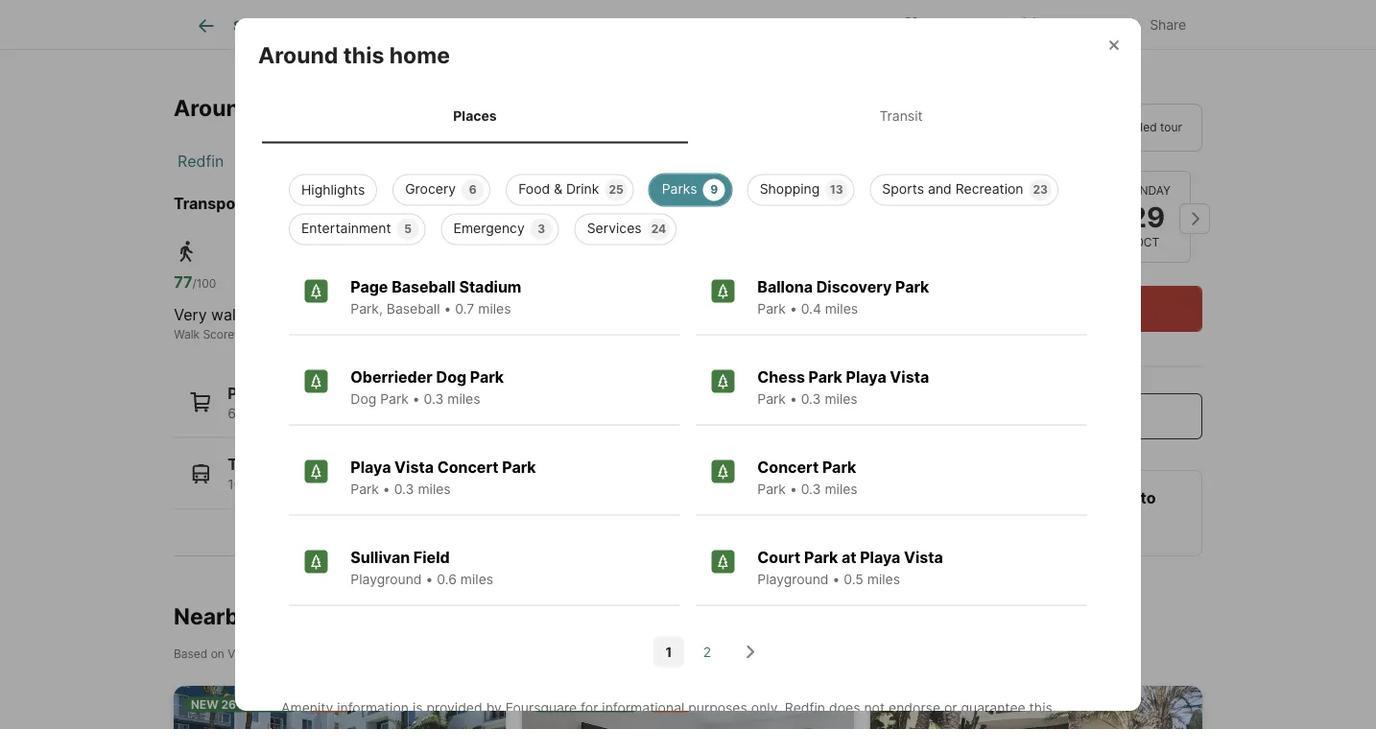 Task type: vqa. For each thing, say whether or not it's contained in the screenshot.
the right their
yes



Task type: locate. For each thing, give the bounding box(es) containing it.
2 deal from the left
[[654, 698, 685, 712]]

1 vertical spatial 9
[[405, 405, 413, 422]]

1 vertical spatial transit
[[360, 328, 397, 342]]

miles
[[478, 301, 511, 317], [825, 301, 858, 317], [447, 391, 480, 407], [825, 391, 858, 407], [418, 481, 451, 498], [825, 481, 858, 498], [460, 571, 493, 588], [867, 571, 900, 588]]

grocery
[[405, 181, 456, 197]]

1 horizontal spatial new
[[539, 698, 566, 712]]

2 horizontal spatial score
[[563, 328, 594, 342]]

foursquare
[[506, 700, 577, 716]]

1 hrs from the left
[[239, 698, 262, 712]]

option
[[902, 104, 1050, 152]]

2 concert from the left
[[757, 458, 819, 477]]

0.3 inside concert park park • 0.3 miles
[[801, 481, 821, 498]]

9 left parks
[[405, 405, 413, 422]]

playa right 3,
[[351, 458, 391, 477]]

around villas at playa vista - montecito
[[174, 94, 600, 121]]

montecito down message
[[1079, 489, 1156, 508]]

deal
[[314, 698, 345, 712], [654, 698, 685, 712]]

villas down favorite
[[949, 34, 1001, 57]]

0 horizontal spatial and
[[361, 720, 384, 729]]

0.3
[[424, 391, 444, 407], [801, 391, 821, 407], [394, 481, 414, 498], [801, 481, 821, 498]]

dog
[[436, 368, 466, 387], [351, 391, 376, 407]]

playa inside villas at playa vista - montecito (310) 362-3234
[[982, 489, 1022, 508]]

ago for new 26 hrs ago
[[265, 698, 291, 712]]

0 horizontal spatial for
[[581, 700, 598, 716]]

0 vertical spatial baseball
[[392, 278, 456, 297]]

villas inside tour villas at playa vista - montecito
[[949, 34, 1001, 57]]

0 horizontal spatial redfin
[[178, 153, 224, 171]]

page baseball stadium park, baseball • 0.7 miles
[[351, 278, 521, 317]]

1 vertical spatial and
[[361, 720, 384, 729]]

0 vertical spatial 9
[[710, 183, 718, 197]]

• left 0.6
[[426, 571, 433, 588]]

0 horizontal spatial 2
[[569, 698, 576, 712]]

dog down oberrieder
[[351, 391, 376, 407]]

• down oberrieder
[[412, 391, 420, 407]]

0 vertical spatial transit
[[879, 107, 923, 124]]

2 /100 from the left
[[380, 277, 404, 291]]

0 horizontal spatial concert
[[437, 458, 499, 477]]

1 vertical spatial for
[[725, 720, 742, 729]]

•
[[444, 301, 451, 317], [790, 301, 797, 317], [412, 391, 420, 407], [790, 391, 797, 407], [383, 481, 390, 498], [790, 481, 797, 498], [426, 571, 433, 588], [832, 571, 840, 588]]

ago up the 'own'
[[605, 698, 631, 712]]

new 26 hrs ago
[[191, 698, 291, 712]]

score
[[203, 328, 234, 342], [400, 328, 432, 342], [563, 328, 594, 342]]

playground down court on the right
[[757, 571, 829, 588]]

their down the only.
[[746, 720, 775, 729]]

® down transit
[[432, 328, 439, 342]]

playa inside court park at playa vista playground • 0.5 miles
[[860, 548, 900, 567]]

tab list containing places
[[258, 88, 1118, 143]]

highlights
[[301, 182, 365, 198]]

ago
[[265, 698, 291, 712], [605, 698, 631, 712]]

new up conduct
[[539, 698, 566, 712]]

playground down the sullivan
[[351, 571, 422, 588]]

places inside the places 6 groceries, 19 restaurants, 9 parks
[[228, 384, 277, 403]]

list box
[[273, 166, 1103, 245]]

transit tab
[[688, 92, 1114, 140]]

court
[[757, 548, 801, 567]]

0 vertical spatial tab list
[[174, 0, 802, 49]]

0.3 up court park at playa vista playground • 0.5 miles
[[801, 481, 821, 498]]

0.3 down oberrieder
[[424, 391, 444, 407]]

score inside very walkable walk score ®
[[203, 328, 234, 342]]

/100
[[192, 277, 216, 291], [380, 277, 404, 291]]

overview
[[321, 18, 381, 34]]

miles up playa vista concert park park • 0.3 miles
[[447, 391, 480, 407]]

search
[[233, 18, 279, 34]]

1 vertical spatial around
[[174, 94, 254, 121]]

0 horizontal spatial /100
[[192, 277, 216, 291]]

ballona
[[757, 278, 813, 297]]

playa up 3234
[[982, 489, 1022, 508]]

® inside some transit transit score ®
[[432, 328, 439, 342]]

x-out
[[1046, 17, 1083, 33]]

2 inside 2 button
[[703, 644, 711, 660]]

places up groceries,
[[228, 384, 277, 403]]

services 24
[[587, 220, 666, 237]]

0.3 inside oberrieder dog park dog park • 0.3 miles
[[424, 391, 444, 407]]

1 horizontal spatial redfin
[[785, 700, 825, 716]]

new left 26 at left
[[191, 698, 218, 712]]

2 horizontal spatial transit
[[879, 107, 923, 124]]

miles up court park at playa vista playground • 0.5 miles
[[825, 481, 858, 498]]

nearby rentals
[[174, 603, 332, 630]]

redfin inside amenity information is provided by foursquare for informational purposes only. redfin does not endorse or guarantee this information, and recommends buyers conduct their own investigation for their desired amenities.
[[785, 700, 825, 716]]

on
[[211, 648, 224, 661]]

0 horizontal spatial their
[[577, 720, 606, 729]]

at inside tour villas at playa vista - montecito
[[1006, 34, 1024, 57]]

send
[[998, 407, 1036, 426]]

investigation
[[640, 720, 721, 729]]

this right guarantee
[[1029, 700, 1052, 716]]

concert down chess
[[757, 458, 819, 477]]

and up 27
[[928, 181, 952, 197]]

1 vertical spatial 2
[[569, 698, 576, 712]]

/100 for 45
[[380, 277, 404, 291]]

score for transit
[[400, 328, 432, 342]]

1 vertical spatial tab list
[[258, 88, 1118, 143]]

® for walkable
[[234, 328, 242, 342]]

3 score from the left
[[563, 328, 594, 342]]

1 vertical spatial baseball
[[387, 301, 440, 317]]

miles inside ballona discovery park park • 0.4 miles
[[825, 301, 858, 317]]

places up grocery at the left top of the page
[[453, 107, 497, 124]]

villas down "around this home"
[[259, 94, 319, 121]]

score down transit
[[400, 328, 432, 342]]

tour villas at playa vista - montecito
[[902, 34, 1146, 86]]

endorse
[[889, 700, 940, 716]]

2 up conduct
[[569, 698, 576, 712]]

0.3 right 2,
[[394, 481, 414, 498]]

hrs for 26
[[239, 698, 262, 712]]

park right 3,
[[351, 481, 379, 498]]

• inside sullivan field playground • 0.6 miles
[[426, 571, 433, 588]]

6 up emergency
[[469, 183, 477, 197]]

redfin up transportation
[[178, 153, 224, 171]]

montecito down tour
[[902, 62, 998, 86]]

1 horizontal spatial around
[[258, 41, 338, 68]]

this down overview
[[343, 41, 384, 68]]

0 horizontal spatial transit
[[228, 456, 280, 475]]

0.3 for park
[[801, 391, 821, 407]]

score right 'bike'
[[563, 328, 594, 342]]

transit inside tab
[[879, 107, 923, 124]]

walkable
[[211, 306, 275, 324]]

tab list containing search
[[174, 0, 802, 49]]

sports
[[882, 181, 924, 197]]

1 concert from the left
[[437, 458, 499, 477]]

1 horizontal spatial their
[[746, 720, 775, 729]]

montecito inside villas at playa vista - montecito (310) 362-3234
[[1079, 489, 1156, 508]]

1 horizontal spatial playground
[[757, 571, 829, 588]]

1 horizontal spatial ®
[[432, 328, 439, 342]]

overview tab
[[300, 3, 402, 49]]

2 score from the left
[[400, 328, 432, 342]]

transit 108, 110, 14, 16, 3, cc 2, cc 4, cc 7, r3
[[228, 456, 477, 493]]

emergency
[[453, 220, 525, 237]]

2 horizontal spatial ®
[[594, 328, 602, 342]]

villas at playa vista - montecito (310) 362-3234
[[918, 489, 1156, 535]]

• inside ballona discovery park park • 0.4 miles
[[790, 301, 797, 317]]

/100 inside 45 /100
[[380, 277, 404, 291]]

- up emergency
[[477, 195, 484, 214]]

- down plans
[[475, 94, 485, 121]]

® down walkable
[[234, 328, 242, 342]]

miles left r3 in the bottom left of the page
[[418, 481, 451, 498]]

transportation near villas at playa vista - montecito
[[174, 195, 565, 214]]

playa
[[1029, 34, 1079, 57], [350, 94, 408, 121], [391, 195, 431, 214], [846, 368, 886, 387], [351, 458, 391, 477], [982, 489, 1022, 508], [860, 548, 900, 567], [273, 648, 302, 661]]

villas up 'entertainment'
[[327, 195, 369, 214]]

deal for new 26 hrs ago
[[314, 698, 345, 712]]

and
[[928, 181, 952, 197], [361, 720, 384, 729]]

ballona discovery park park • 0.4 miles
[[757, 278, 929, 317]]

1 horizontal spatial transit
[[360, 328, 397, 342]]

1 horizontal spatial /100
[[380, 277, 404, 291]]

0 vertical spatial for
[[581, 700, 598, 716]]

• down chess
[[790, 391, 797, 407]]

• left 0.4
[[790, 301, 797, 317]]

- up the self guided tour
[[1137, 34, 1146, 57]]

1 horizontal spatial 6
[[469, 183, 477, 197]]

® inside very walkable walk score ®
[[234, 328, 242, 342]]

2 horizontal spatial cc
[[423, 477, 443, 493]]

transit up sports
[[879, 107, 923, 124]]

transit inside some transit transit score ®
[[360, 328, 397, 342]]

1 horizontal spatial 9
[[710, 183, 718, 197]]

oct
[[1135, 236, 1159, 250]]

0 vertical spatial dog
[[436, 368, 466, 387]]

• inside chess park playa vista park • 0.3 miles
[[790, 391, 797, 407]]

rentals
[[257, 603, 332, 630]]

score right walk
[[203, 328, 234, 342]]

0 horizontal spatial around
[[174, 94, 254, 121]]

own
[[610, 720, 636, 729]]

saturday 28
[[1018, 184, 1078, 234]]

their down new 2 hrs ago
[[577, 720, 606, 729]]

27
[[932, 200, 967, 234]]

concert right "4,"
[[437, 458, 499, 477]]

9 right parks
[[710, 183, 718, 197]]

baseball up transit
[[392, 278, 456, 297]]

deal up investigation
[[654, 698, 685, 712]]

1 horizontal spatial deal
[[654, 698, 685, 712]]

redfin up desired in the bottom of the page
[[785, 700, 825, 716]]

77 /100
[[174, 273, 216, 292]]

transit up 108,
[[228, 456, 280, 475]]

2 ® from the left
[[432, 328, 439, 342]]

miles right 0.6
[[460, 571, 493, 588]]

villas up (310)
[[918, 489, 960, 508]]

send message
[[998, 407, 1107, 426]]

dog up parks
[[436, 368, 466, 387]]

2 new from the left
[[539, 698, 566, 712]]

around up redfin "link"
[[174, 94, 254, 121]]

- up photo of 5535 westlawn ave, los angeles, ca 90066
[[336, 648, 341, 661]]

nearby
[[174, 603, 251, 630]]

77
[[174, 273, 192, 292]]

1 ® from the left
[[234, 328, 242, 342]]

miles inside concert park park • 0.3 miles
[[825, 481, 858, 498]]

3 cc from the left
[[423, 477, 443, 493]]

park right court on the right
[[804, 548, 838, 567]]

hrs right foursquare
[[579, 698, 603, 712]]

and down information
[[361, 720, 384, 729]]

floor plans
[[424, 18, 494, 34]]

hrs for 2
[[579, 698, 603, 712]]

• up court on the right
[[790, 481, 797, 498]]

1 vertical spatial places
[[228, 384, 277, 403]]

1 /100 from the left
[[192, 277, 216, 291]]

0 horizontal spatial cc
[[345, 477, 365, 493]]

19
[[307, 405, 321, 422]]

0 horizontal spatial ®
[[234, 328, 242, 342]]

45
[[360, 273, 380, 292]]

transit down some at the top left
[[360, 328, 397, 342]]

ago up information,
[[265, 698, 291, 712]]

1 horizontal spatial places
[[453, 107, 497, 124]]

1 horizontal spatial score
[[400, 328, 432, 342]]

® right 'bike'
[[594, 328, 602, 342]]

0 horizontal spatial 9
[[405, 405, 413, 422]]

0 vertical spatial this
[[343, 41, 384, 68]]

around this home dialog
[[235, 18, 1141, 729]]

• left 0.7
[[444, 301, 451, 317]]

1 horizontal spatial and
[[928, 181, 952, 197]]

0.3 for vista
[[394, 481, 414, 498]]

0 horizontal spatial score
[[203, 328, 234, 342]]

1 playground from the left
[[351, 571, 422, 588]]

tab list
[[174, 0, 802, 49], [258, 88, 1118, 143]]

miles down discovery
[[825, 301, 858, 317]]

0 horizontal spatial new
[[191, 698, 218, 712]]

/100 inside the 77 /100
[[192, 277, 216, 291]]

1 vertical spatial 6
[[228, 405, 236, 422]]

1 horizontal spatial cc
[[384, 477, 404, 493]]

transit inside transit 108, 110, 14, 16, 3, cc 2, cc 4, cc 7, r3
[[228, 456, 280, 475]]

transit for transit 108, 110, 14, 16, 3, cc 2, cc 4, cc 7, r3
[[228, 456, 280, 475]]

villas
[[949, 34, 1001, 57], [259, 94, 319, 121], [327, 195, 369, 214], [918, 489, 960, 508], [228, 648, 256, 661]]

vista inside tour villas at playa vista - montecito
[[1084, 34, 1133, 57]]

for right foursquare
[[581, 700, 598, 716]]

cc
[[345, 477, 365, 493], [384, 477, 404, 493], [423, 477, 443, 493]]

0 horizontal spatial hrs
[[239, 698, 262, 712]]

playa inside playa vista concert park park • 0.3 miles
[[351, 458, 391, 477]]

at
[[1006, 34, 1024, 57], [324, 94, 345, 121], [372, 195, 387, 214], [963, 489, 978, 508], [842, 548, 856, 567], [259, 648, 270, 661]]

photo of 5535 westlawn ave, los angeles, ca 90066 image
[[174, 686, 506, 729]]

transit
[[405, 306, 452, 324]]

1 ago from the left
[[265, 698, 291, 712]]

schools tab
[[692, 3, 787, 49]]

montecito down fees tab
[[490, 94, 600, 121]]

hrs right 26 at left
[[239, 698, 262, 712]]

0 vertical spatial places
[[453, 107, 497, 124]]

miles inside court park at playa vista playground • 0.5 miles
[[867, 571, 900, 588]]

around
[[258, 41, 338, 68], [174, 94, 254, 121]]

2 right the 1 button
[[703, 644, 711, 660]]

2 playground from the left
[[757, 571, 829, 588]]

this inside 'element'
[[343, 41, 384, 68]]

floor plans tab
[[402, 3, 515, 49]]

2 ago from the left
[[605, 698, 631, 712]]

playground inside sullivan field playground • 0.6 miles
[[351, 571, 422, 588]]

send message button
[[902, 394, 1202, 440]]

0 horizontal spatial ago
[[265, 698, 291, 712]]

amenities.
[[830, 720, 894, 729]]

baseball down 45 /100
[[387, 301, 440, 317]]

• left 0.5
[[832, 571, 840, 588]]

0.3 for dog
[[424, 391, 444, 407]]

around down search at the left
[[258, 41, 338, 68]]

26
[[221, 698, 236, 712]]

1 vertical spatial redfin
[[785, 700, 825, 716]]

1 vertical spatial this
[[1029, 700, 1052, 716]]

25
[[609, 183, 623, 197]]

1 horizontal spatial ago
[[605, 698, 631, 712]]

miles inside chess park playa vista park • 0.3 miles
[[825, 391, 858, 407]]

1 horizontal spatial this
[[1029, 700, 1052, 716]]

miles down stadium at the top of the page
[[478, 301, 511, 317]]

1 deal from the left
[[314, 698, 345, 712]]

park down 0.7
[[470, 368, 504, 387]]

6 left groceries,
[[228, 405, 236, 422]]

score inside some transit transit score ®
[[400, 328, 432, 342]]

purposes
[[688, 700, 747, 716]]

provided
[[427, 700, 482, 716]]

amenity
[[281, 700, 333, 716]]

vista inside playa vista concert park park • 0.3 miles
[[395, 458, 434, 477]]

1 horizontal spatial 2
[[703, 644, 711, 660]]

cc right 2,
[[384, 477, 404, 493]]

score for walkable
[[203, 328, 234, 342]]

108,
[[228, 477, 254, 493]]

0 vertical spatial around
[[258, 41, 338, 68]]

0 vertical spatial and
[[928, 181, 952, 197]]

for down purposes
[[725, 720, 742, 729]]

2 vertical spatial transit
[[228, 456, 280, 475]]

0 horizontal spatial this
[[343, 41, 384, 68]]

chess park playa vista park • 0.3 miles
[[757, 368, 929, 407]]

fees
[[536, 18, 566, 34]]

around inside 'element'
[[258, 41, 338, 68]]

2 hrs from the left
[[579, 698, 603, 712]]

recreation
[[956, 181, 1023, 197]]

new for new 2 hrs ago
[[539, 698, 566, 712]]

0.3 down chess
[[801, 391, 821, 407]]

miles inside sullivan field playground • 0.6 miles
[[460, 571, 493, 588]]

miles up concert park park • 0.3 miles
[[825, 391, 858, 407]]

discovery
[[816, 278, 892, 297]]

playa down ballona discovery park park • 0.4 miles
[[846, 368, 886, 387]]

information
[[337, 700, 409, 716]]

0 horizontal spatial dog
[[351, 391, 376, 407]]

16,
[[308, 477, 326, 493]]

cc left 2,
[[345, 477, 365, 493]]

0.3 inside chess park playa vista park • 0.3 miles
[[801, 391, 821, 407]]

1 horizontal spatial hrs
[[579, 698, 603, 712]]

/100 up very
[[192, 277, 216, 291]]

3234
[[1000, 516, 1040, 535]]

informational
[[602, 700, 685, 716]]

villas inside villas at playa vista - montecito (310) 362-3234
[[918, 489, 960, 508]]

playa up 0.5
[[860, 548, 900, 567]]

walk
[[174, 328, 200, 342]]

0.3 inside playa vista concert park park • 0.3 miles
[[394, 481, 414, 498]]

x-
[[1046, 17, 1060, 33]]

1 horizontal spatial concert
[[757, 458, 819, 477]]

0 horizontal spatial playground
[[351, 571, 422, 588]]

0 vertical spatial redfin
[[178, 153, 224, 171]]

miles right 0.5
[[867, 571, 900, 588]]

-
[[1137, 34, 1146, 57], [475, 94, 485, 121], [477, 195, 484, 214], [1069, 489, 1076, 508], [336, 648, 341, 661]]

1 new from the left
[[191, 698, 218, 712]]

self guided tour list box
[[902, 104, 1202, 152]]

0 horizontal spatial places
[[228, 384, 277, 403]]

list box containing grocery
[[273, 166, 1103, 245]]

transit
[[879, 107, 923, 124], [360, 328, 397, 342], [228, 456, 280, 475]]

0 vertical spatial 2
[[703, 644, 711, 660]]

0 horizontal spatial 6
[[228, 405, 236, 422]]

• inside concert park park • 0.3 miles
[[790, 481, 797, 498]]

0 vertical spatial 6
[[469, 183, 477, 197]]

cc left 7,
[[423, 477, 443, 493]]

• right 2,
[[383, 481, 390, 498]]

bike
[[536, 328, 559, 342]]

0 horizontal spatial deal
[[314, 698, 345, 712]]

4,
[[408, 477, 419, 493]]

1 score from the left
[[203, 328, 234, 342]]

message
[[1039, 407, 1107, 426]]

places inside tab
[[453, 107, 497, 124]]

deal up information,
[[314, 698, 345, 712]]

some
[[360, 306, 401, 324]]



Task type: describe. For each thing, give the bounding box(es) containing it.
buyers
[[474, 720, 518, 729]]

x-out button
[[1003, 4, 1099, 44]]

fees tab
[[515, 3, 587, 49]]

1 vertical spatial dog
[[351, 391, 376, 407]]

conduct
[[521, 720, 573, 729]]

deal for new 2 hrs ago
[[654, 698, 685, 712]]

amenities tab
[[587, 3, 692, 49]]

only.
[[751, 700, 781, 716]]

food
[[518, 181, 550, 197]]

and inside amenity information is provided by foursquare for informational purposes only. redfin does not endorse or guarantee this information, and recommends buyers conduct their own investigation for their desired amenities.
[[361, 720, 384, 729]]

ago for new 2 hrs ago
[[605, 698, 631, 712]]

shopping
[[760, 181, 820, 197]]

0.7
[[455, 301, 474, 317]]

redfin link
[[178, 153, 224, 171]]

favorite button
[[886, 4, 996, 44]]

1 their from the left
[[577, 720, 606, 729]]

• inside playa vista concert park park • 0.3 miles
[[383, 481, 390, 498]]

playa down "around this home"
[[350, 94, 408, 121]]

oberrieder
[[351, 368, 433, 387]]

• inside court park at playa vista playground • 0.5 miles
[[832, 571, 840, 588]]

24
[[651, 222, 666, 236]]

vista inside court park at playa vista playground • 0.5 miles
[[904, 548, 943, 567]]

places 6 groceries, 19 restaurants, 9 parks
[[228, 384, 452, 422]]

at inside court park at playa vista playground • 0.5 miles
[[842, 548, 856, 567]]

1 cc from the left
[[345, 477, 365, 493]]

chess
[[757, 368, 805, 387]]

stadium
[[459, 278, 521, 297]]

14,
[[286, 477, 304, 493]]

miles inside playa vista concert park park • 0.3 miles
[[418, 481, 451, 498]]

playa up 5
[[391, 195, 431, 214]]

montecito inside tour villas at playa vista - montecito
[[902, 62, 998, 86]]

110,
[[258, 477, 282, 493]]

park down chess park playa vista park • 0.3 miles
[[822, 458, 856, 477]]

6 inside the places 6 groceries, 19 restaurants, 9 parks
[[228, 405, 236, 422]]

7,
[[447, 477, 456, 493]]

favorite
[[929, 17, 979, 33]]

montecito up information
[[345, 648, 399, 661]]

miles inside page baseball stadium park, baseball • 0.7 miles
[[478, 301, 511, 317]]

2 their from the left
[[746, 720, 775, 729]]

362-
[[963, 516, 1000, 535]]

park down chess
[[757, 391, 786, 407]]

0.4
[[801, 301, 821, 317]]

vista inside villas at playa vista - montecito (310) 362-3234
[[1026, 489, 1065, 508]]

sunday 29 oct
[[1124, 184, 1171, 250]]

concert inside concert park park • 0.3 miles
[[757, 458, 819, 477]]

transportation
[[174, 195, 286, 214]]

around this home
[[258, 41, 450, 68]]

share button
[[1107, 4, 1202, 44]]

entertainment
[[301, 220, 391, 237]]

page
[[351, 278, 388, 297]]

9 inside the places 6 groceries, 19 restaurants, 9 parks
[[405, 405, 413, 422]]

sullivan field playground • 0.6 miles
[[351, 548, 493, 588]]

park down oberrieder
[[380, 391, 409, 407]]

parks
[[417, 405, 452, 422]]

next image
[[1179, 204, 1210, 235]]

schools
[[713, 18, 766, 34]]

groceries,
[[240, 405, 303, 422]]

tab list inside around this home dialog
[[258, 88, 1118, 143]]

park,
[[351, 301, 383, 317]]

share
[[1150, 17, 1186, 33]]

park up court on the right
[[757, 481, 786, 498]]

is
[[413, 700, 423, 716]]

tour
[[902, 34, 945, 57]]

at inside villas at playa vista - montecito (310) 362-3234
[[963, 489, 978, 508]]

(310)
[[918, 516, 959, 535]]

&
[[554, 181, 562, 197]]

amenity information is provided by foursquare for informational purposes only. redfin does not endorse or guarantee this information, and recommends buyers conduct their own investigation for their desired amenities.
[[281, 700, 1052, 729]]

photo of 13141 fountain park dr, los angeles, ca 90094 image
[[522, 686, 854, 729]]

® for transit
[[432, 328, 439, 342]]

list box inside around this home dialog
[[273, 166, 1103, 245]]

playa inside chess park playa vista park • 0.3 miles
[[846, 368, 886, 387]]

guided
[[1120, 121, 1157, 135]]

transit for transit
[[879, 107, 923, 124]]

- inside villas at playa vista - montecito (310) 362-3234
[[1069, 489, 1076, 508]]

13
[[830, 183, 843, 197]]

1 horizontal spatial dog
[[436, 368, 466, 387]]

45 /100
[[360, 273, 404, 292]]

drink
[[566, 181, 599, 197]]

29
[[1129, 200, 1165, 234]]

3 ® from the left
[[594, 328, 602, 342]]

concert park park • 0.3 miles
[[757, 458, 858, 498]]

3
[[538, 222, 545, 236]]

- inside tour villas at playa vista - montecito
[[1137, 34, 1146, 57]]

1 button
[[653, 637, 684, 667]]

services
[[587, 220, 642, 237]]

saturday
[[1018, 184, 1078, 198]]

3,
[[329, 477, 341, 493]]

park right discovery
[[895, 278, 929, 297]]

tour
[[1160, 121, 1182, 135]]

places for places 6 groceries, 19 restaurants, 9 parks
[[228, 384, 277, 403]]

playground inside court park at playa vista playground • 0.5 miles
[[757, 571, 829, 588]]

playa vista concert park park • 0.3 miles
[[351, 458, 536, 498]]

montecito up 3
[[488, 195, 565, 214]]

/100 for 77
[[192, 277, 216, 291]]

out
[[1060, 17, 1083, 33]]

desired
[[779, 720, 826, 729]]

field
[[413, 548, 450, 567]]

very
[[174, 306, 207, 324]]

based on villas at playa vista - montecito
[[174, 648, 399, 661]]

• inside page baseball stadium park, baseball • 0.7 miles
[[444, 301, 451, 317]]

2 cc from the left
[[384, 477, 404, 493]]

playa inside tour villas at playa vista - montecito
[[1029, 34, 1079, 57]]

villas right on
[[228, 648, 256, 661]]

search link
[[195, 14, 279, 37]]

• inside oberrieder dog park dog park • 0.3 miles
[[412, 391, 420, 407]]

oberrieder dog park dog park • 0.3 miles
[[351, 368, 504, 407]]

vista inside chess park playa vista park • 0.3 miles
[[890, 368, 929, 387]]

miles inside oberrieder dog park dog park • 0.3 miles
[[447, 391, 480, 407]]

new for new 26 hrs ago
[[191, 698, 218, 712]]

friday 27
[[930, 184, 969, 234]]

not
[[864, 700, 885, 716]]

around this home element
[[258, 18, 473, 69]]

near
[[290, 195, 323, 214]]

places for places
[[453, 107, 497, 124]]

5
[[404, 222, 412, 236]]

home
[[389, 41, 450, 68]]

this inside amenity information is provided by foursquare for informational purposes only. redfin does not endorse or guarantee this information, and recommends buyers conduct their own investigation for their desired amenities.
[[1029, 700, 1052, 716]]

playa down rentals
[[273, 648, 302, 661]]

park right r3 in the bottom left of the page
[[502, 458, 536, 477]]

9 inside around this home dialog
[[710, 183, 718, 197]]

around for around this home
[[258, 41, 338, 68]]

1 horizontal spatial for
[[725, 720, 742, 729]]

0.6
[[437, 571, 457, 588]]

sunday
[[1124, 184, 1171, 198]]

park right chess
[[809, 368, 842, 387]]

r3
[[460, 477, 477, 493]]

park down ballona
[[757, 301, 786, 317]]

does
[[829, 700, 860, 716]]

parks
[[662, 181, 697, 197]]

photo of 13200 pacific promenade #420, playa vista, ca 90094 image
[[870, 686, 1202, 729]]

sports and recreation 23
[[882, 181, 1048, 197]]

plans
[[459, 18, 494, 34]]

28
[[1030, 200, 1066, 234]]

places tab
[[262, 92, 688, 140]]

6 inside around this home dialog
[[469, 183, 477, 197]]

concert inside playa vista concert park park • 0.3 miles
[[437, 458, 499, 477]]

around for around villas at playa vista - montecito
[[174, 94, 254, 121]]

park inside court park at playa vista playground • 0.5 miles
[[804, 548, 838, 567]]



